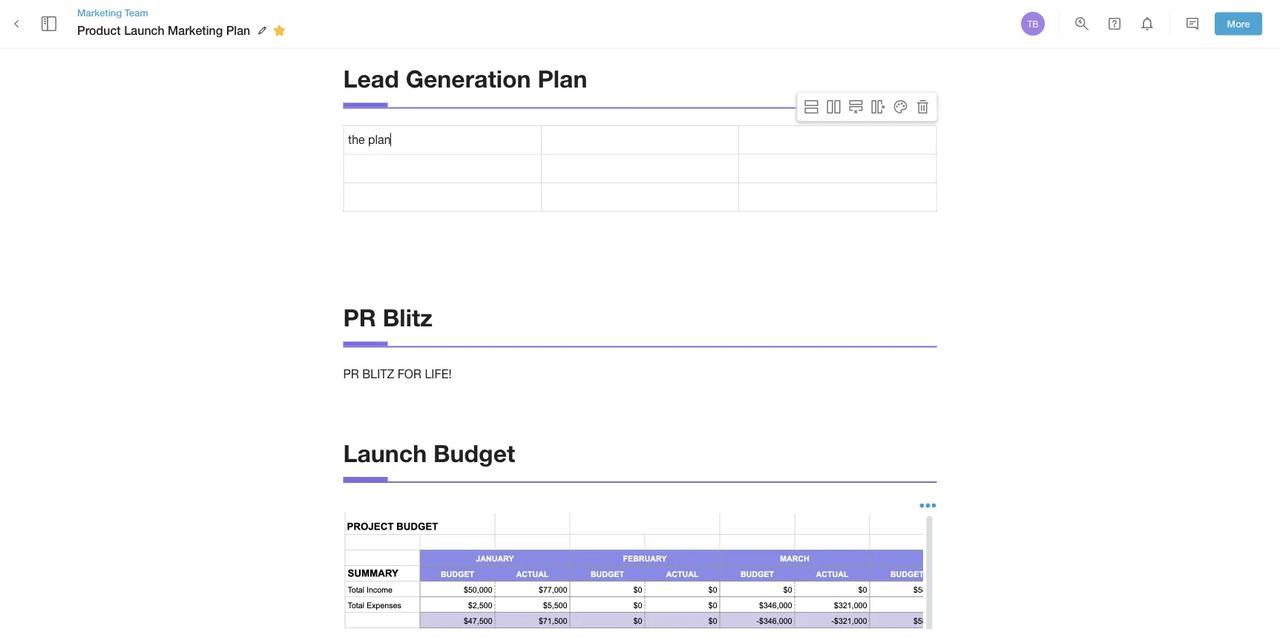 Task type: vqa. For each thing, say whether or not it's contained in the screenshot.
right Plan
yes



Task type: locate. For each thing, give the bounding box(es) containing it.
pr
[[343, 303, 376, 331], [343, 367, 359, 381]]

marketing team
[[77, 7, 148, 18]]

marketing down marketing team link
[[168, 23, 223, 37]]

pr blitz for life!
[[343, 367, 452, 381]]

2 pr from the top
[[343, 367, 359, 381]]

0 vertical spatial marketing
[[77, 7, 122, 18]]

marketing
[[77, 7, 122, 18], [168, 23, 223, 37]]

blitz
[[383, 303, 432, 331]]

marketing up product on the left of the page
[[77, 7, 122, 18]]

plan
[[226, 23, 250, 37], [538, 64, 587, 93]]

0 horizontal spatial marketing
[[77, 7, 122, 18]]

1 vertical spatial marketing
[[168, 23, 223, 37]]

for
[[398, 367, 422, 381]]

0 horizontal spatial plan
[[226, 23, 250, 37]]

1 vertical spatial launch
[[343, 439, 427, 467]]

launch
[[124, 23, 165, 37], [343, 439, 427, 467]]

1 pr from the top
[[343, 303, 376, 331]]

pr blitz
[[343, 303, 432, 331]]

1 horizontal spatial plan
[[538, 64, 587, 93]]

the plan
[[348, 133, 391, 147]]

product launch marketing plan
[[77, 23, 250, 37]]

lead generation plan
[[343, 64, 587, 93]]

tb
[[1027, 19, 1039, 29]]

0 horizontal spatial launch
[[124, 23, 165, 37]]

0 vertical spatial plan
[[226, 23, 250, 37]]

remove favorite image
[[270, 22, 288, 39]]

launch budget
[[343, 439, 515, 467]]

tb button
[[1019, 10, 1047, 38]]

1 vertical spatial pr
[[343, 367, 359, 381]]

0 vertical spatial pr
[[343, 303, 376, 331]]



Task type: describe. For each thing, give the bounding box(es) containing it.
the
[[348, 133, 365, 147]]

0 vertical spatial launch
[[124, 23, 165, 37]]

pr for pr blitz for life!
[[343, 367, 359, 381]]

1 horizontal spatial launch
[[343, 439, 427, 467]]

more
[[1227, 18, 1250, 29]]

1 vertical spatial plan
[[538, 64, 587, 93]]

lead
[[343, 64, 399, 93]]

team
[[125, 7, 148, 18]]

plan
[[368, 133, 391, 147]]

more button
[[1215, 12, 1262, 35]]

blitz
[[362, 367, 394, 381]]

budget
[[433, 439, 515, 467]]

generation
[[406, 64, 531, 93]]

marketing team link
[[77, 6, 290, 19]]

pr for pr blitz
[[343, 303, 376, 331]]

1 horizontal spatial marketing
[[168, 23, 223, 37]]

life!
[[425, 367, 452, 381]]

product
[[77, 23, 121, 37]]



